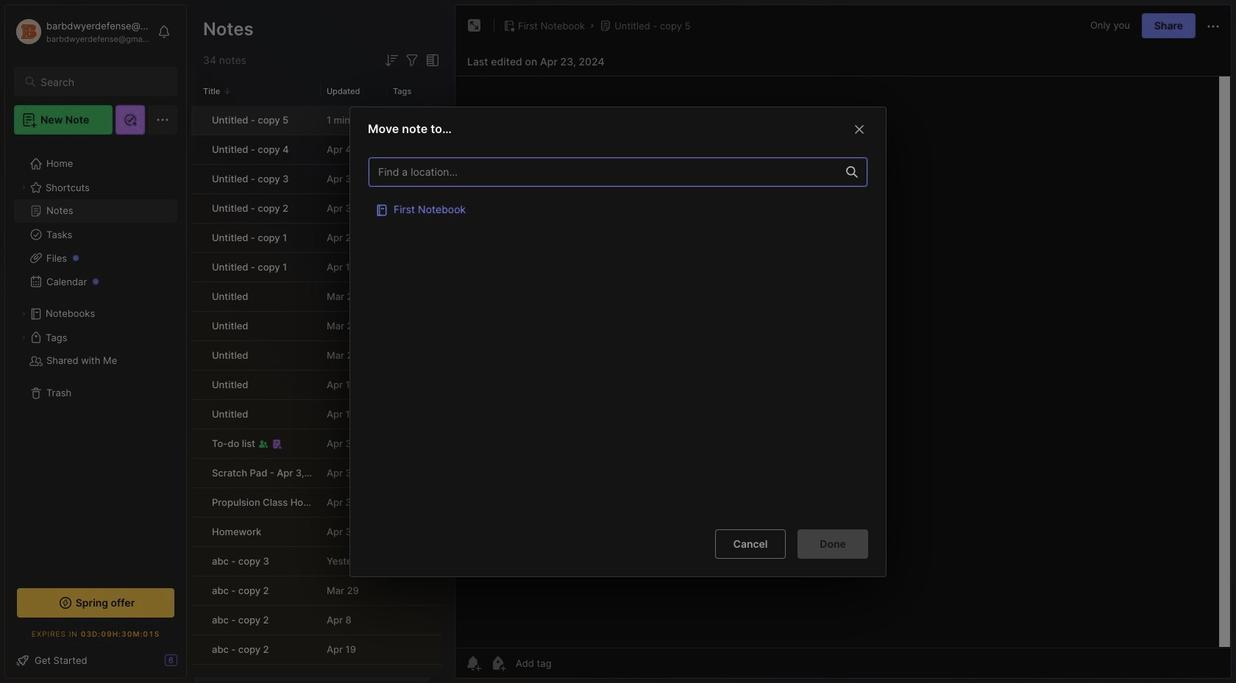 Task type: describe. For each thing, give the bounding box(es) containing it.
1 vertical spatial cell
[[393, 549, 436, 578]]

Search text field
[[40, 75, 164, 89]]

Find a location field
[[361, 149, 875, 517]]

expand notebooks image
[[19, 310, 28, 319]]

main element
[[0, 0, 191, 684]]

expand note image
[[466, 17, 483, 35]]

close image
[[851, 120, 868, 138]]

expand tags image
[[19, 333, 28, 342]]



Task type: vqa. For each thing, say whether or not it's contained in the screenshot.
Close image
yes



Task type: locate. For each thing, give the bounding box(es) containing it.
cell inside "find a location" field
[[369, 194, 867, 223]]

add a reminder image
[[464, 655, 482, 672]]

row group
[[191, 106, 453, 684]]

None search field
[[40, 73, 164, 90]]

0 vertical spatial cell
[[369, 194, 867, 223]]

add tag image
[[489, 655, 507, 672]]

none search field inside main 'element'
[[40, 73, 164, 90]]

Find a location… text field
[[369, 159, 837, 184]]

cell
[[369, 194, 867, 223], [393, 549, 436, 578]]

note window element
[[455, 4, 1232, 679]]

tree inside main 'element'
[[5, 143, 186, 572]]

Note Editor text field
[[455, 76, 1231, 648]]

tree
[[5, 143, 186, 572]]



